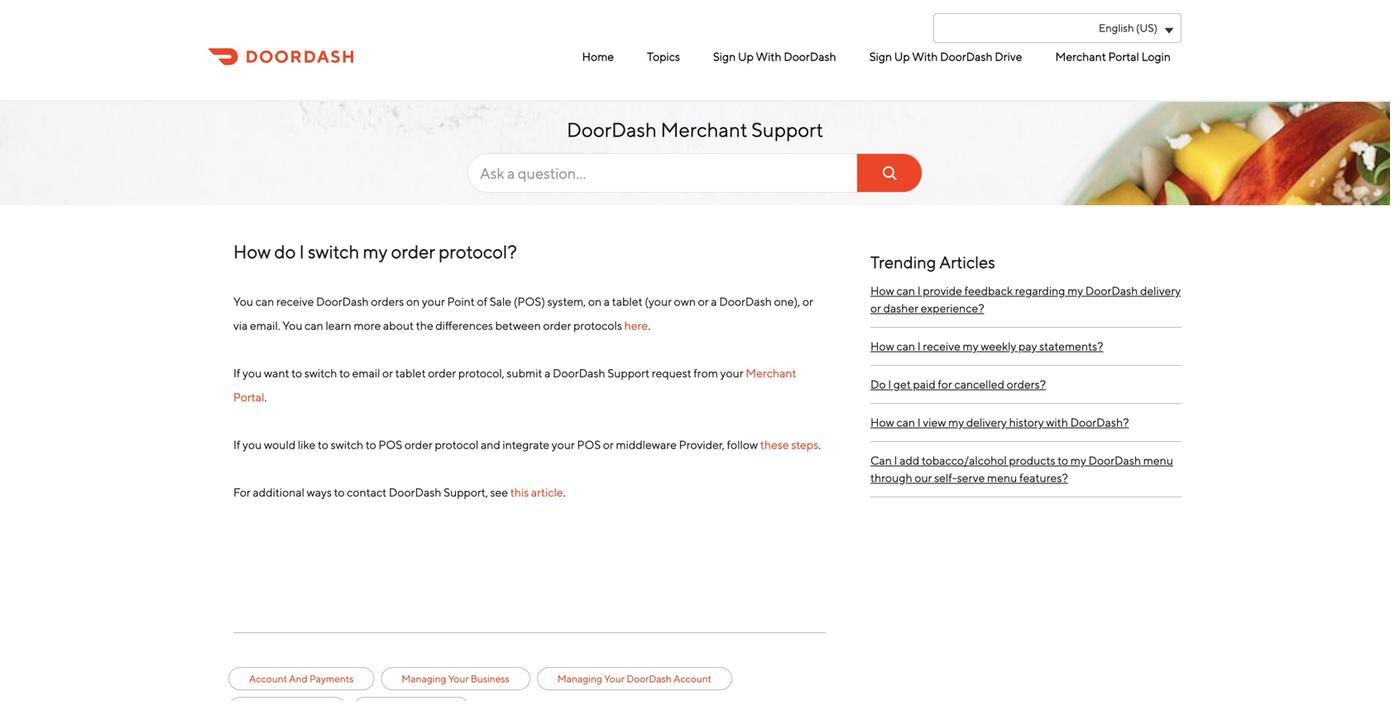 Task type: vqa. For each thing, say whether or not it's contained in the screenshot.
bottommost logged
no



Task type: describe. For each thing, give the bounding box(es) containing it.
receive inside you can receive doordash orders on your point of sale (pos) system, on a tablet (your own or a doordash one), or via email. you can learn more about the differences between order protocols
[[276, 295, 314, 308]]

0 horizontal spatial menu
[[987, 471, 1017, 485]]

my inside how can i provide feedback regarding my doordash delivery or dasher experience?
[[1068, 284, 1084, 298]]

sign for sign up with doordash drive
[[870, 50, 892, 63]]

0 horizontal spatial support
[[608, 366, 650, 380]]

how for how can i provide feedback regarding my doordash delivery or dasher experience?
[[871, 284, 895, 298]]

pay
[[1019, 339, 1037, 353]]

can for how can i receive my weekly pay statements?
[[897, 339, 916, 353]]

topics
[[647, 50, 680, 63]]

0 horizontal spatial a
[[545, 366, 551, 380]]

sign up with doordash drive
[[870, 50, 1023, 63]]

Ask a question... text field
[[468, 153, 923, 193]]

doordash merchant support
[[567, 118, 824, 142]]

business
[[471, 673, 510, 684]]

account and payments link
[[249, 671, 354, 686]]

add
[[900, 454, 920, 467]]

do
[[274, 241, 296, 262]]

your for business
[[448, 673, 469, 684]]

steps
[[791, 438, 819, 451]]

i inside the do i get paid for cancelled orders? link
[[888, 377, 892, 391]]

how for how can i receive my weekly pay statements?
[[871, 339, 895, 353]]

submit
[[507, 366, 543, 380]]

merchant for merchant portal
[[746, 366, 797, 380]]

sale
[[490, 295, 512, 308]]

with for sign up with doordash
[[756, 50, 782, 63]]

request
[[652, 366, 692, 380]]

i for switch
[[299, 241, 305, 262]]

features?
[[1020, 471, 1068, 485]]

portal for merchant portal
[[233, 390, 264, 404]]

point
[[447, 295, 475, 308]]

to inside can i add tobacco/alcohol products to my doordash menu through our self-serve menu features?
[[1058, 454, 1069, 467]]

here
[[624, 319, 648, 332]]

menu containing home
[[463, 43, 1175, 70]]

Preferred Language, English (US) button
[[934, 13, 1182, 43]]

managing your business link
[[402, 671, 510, 686]]

these
[[760, 438, 789, 451]]

protocol,
[[458, 366, 505, 380]]

managing your doordash account
[[558, 673, 712, 684]]

to right ways
[[334, 485, 345, 499]]

and
[[289, 673, 308, 684]]

here link
[[624, 319, 648, 332]]

merchant portal login link
[[1052, 43, 1175, 70]]

portal for merchant portal login
[[1109, 50, 1140, 63]]

how can i view my delivery history with doordash? link
[[871, 404, 1182, 442]]

merchant portal login
[[1056, 50, 1171, 63]]

0 vertical spatial menu
[[1144, 454, 1174, 467]]

doordash?
[[1071, 415, 1129, 429]]

additional
[[253, 485, 305, 499]]

provide
[[923, 284, 963, 298]]

if for if you would like to switch to pos order protocol and integrate your pos or middleware provider, follow these steps .
[[233, 438, 240, 451]]

1 vertical spatial switch
[[304, 366, 337, 380]]

for
[[233, 485, 251, 499]]

or right email
[[382, 366, 393, 380]]

serve
[[957, 471, 985, 485]]

want
[[264, 366, 289, 380]]

1 vertical spatial you
[[283, 319, 303, 332]]

. right this
[[563, 485, 566, 499]]

via
[[233, 319, 248, 332]]

do i get paid for cancelled orders?
[[871, 377, 1046, 391]]

my for weekly
[[963, 339, 979, 353]]

learn
[[326, 319, 352, 332]]

login
[[1142, 50, 1171, 63]]

see
[[490, 485, 508, 499]]

about
[[383, 319, 414, 332]]

i inside can i add tobacco/alcohol products to my doordash menu through our self-serve menu features?
[[894, 454, 898, 467]]

2 on from the left
[[588, 295, 602, 308]]

up for sign up with doordash
[[738, 50, 754, 63]]

differences
[[436, 319, 493, 332]]

you can receive doordash orders on your point of sale (pos) system, on a tablet (your own or a doordash one), or via email. you can learn more about the differences between order protocols
[[233, 295, 813, 332]]

feedback
[[965, 284, 1013, 298]]

do
[[871, 377, 886, 391]]

merchant help home image
[[209, 46, 353, 67]]

view
[[923, 415, 946, 429]]

for
[[938, 377, 953, 391]]

home
[[582, 50, 614, 63]]

(your
[[645, 295, 672, 308]]

you for would
[[243, 438, 262, 451]]

and
[[481, 438, 501, 451]]

if for if you want to switch to email or tablet order protocol, submit a doordash support request from your
[[233, 366, 240, 380]]

can i add tobacco/alcohol products to my doordash menu through our self-serve menu features?
[[871, 454, 1174, 485]]

order left protocol,
[[428, 366, 456, 380]]

can
[[871, 454, 892, 467]]

with for sign up with doordash drive
[[912, 50, 938, 63]]

i for provide
[[918, 284, 921, 298]]

own
[[674, 295, 696, 308]]

your for doordash
[[604, 673, 625, 684]]

cancelled
[[955, 377, 1005, 391]]

1 vertical spatial your
[[721, 366, 744, 380]]

experience?
[[921, 301, 985, 315]]

between
[[495, 319, 541, 332]]

how for how can i view my delivery history with doordash?
[[871, 415, 895, 429]]

you for want
[[243, 366, 262, 380]]

order left protocol
[[405, 438, 433, 451]]

regarding
[[1015, 284, 1066, 298]]

ways
[[307, 485, 332, 499]]

this article link
[[510, 485, 563, 499]]

my for delivery
[[949, 415, 964, 429]]

english (us)
[[1099, 22, 1158, 34]]

or inside how can i provide feedback regarding my doordash delivery or dasher experience?
[[871, 301, 881, 315]]

doordash inside how can i provide feedback regarding my doordash delivery or dasher experience?
[[1086, 284, 1138, 298]]

middleware
[[616, 438, 677, 451]]

do i get paid for cancelled orders? link
[[871, 366, 1182, 404]]

drive
[[995, 50, 1023, 63]]

delivery inside how can i provide feedback regarding my doordash delivery or dasher experience?
[[1141, 284, 1181, 298]]

tobacco/alcohol
[[922, 454, 1007, 467]]

support,
[[444, 485, 488, 499]]

to right want
[[292, 366, 302, 380]]

how for how do i switch my order protocol?
[[233, 241, 271, 262]]

payments
[[310, 673, 354, 684]]

english
[[1099, 22, 1134, 34]]

topics link
[[643, 43, 684, 70]]

0 horizontal spatial you
[[233, 295, 253, 308]]

how can i provide feedback regarding my doordash delivery or dasher experience? link
[[871, 272, 1182, 328]]

one),
[[774, 295, 800, 308]]

i for view
[[918, 415, 921, 429]]

(pos)
[[514, 295, 545, 308]]

sign up with doordash drive link
[[866, 43, 1027, 70]]



Task type: locate. For each thing, give the bounding box(es) containing it.
0 horizontal spatial your
[[422, 295, 445, 308]]

like
[[298, 438, 316, 451]]

0 horizontal spatial your
[[448, 673, 469, 684]]

merchant for merchant portal login
[[1056, 50, 1106, 63]]

would
[[264, 438, 296, 451]]

1 vertical spatial merchant
[[661, 118, 748, 142]]

your right from
[[721, 366, 744, 380]]

1 horizontal spatial pos
[[577, 438, 601, 451]]

switch right want
[[304, 366, 337, 380]]

1 vertical spatial you
[[243, 438, 262, 451]]

integrate
[[503, 438, 550, 451]]

the
[[416, 319, 433, 332]]

how up do
[[871, 339, 895, 353]]

protocol
[[435, 438, 479, 451]]

protocols
[[574, 319, 622, 332]]

. right these at the bottom
[[819, 438, 821, 451]]

1 pos from the left
[[379, 438, 402, 451]]

receive up email.
[[276, 295, 314, 308]]

pos up for additional ways to contact doordash support, see this article . at bottom
[[379, 438, 402, 451]]

portal inside the 'merchant portal'
[[233, 390, 264, 404]]

1 horizontal spatial tablet
[[612, 295, 643, 308]]

or left middleware
[[603, 438, 614, 451]]

how can i receive my weekly pay statements?
[[871, 339, 1104, 353]]

get
[[894, 377, 911, 391]]

you up via
[[233, 295, 253, 308]]

tablet up here
[[612, 295, 643, 308]]

0 horizontal spatial managing
[[402, 673, 447, 684]]

account and payments
[[249, 673, 354, 684]]

sign
[[713, 50, 736, 63], [870, 50, 892, 63]]

. down want
[[264, 390, 269, 404]]

home link
[[578, 43, 618, 70]]

tablet right email
[[395, 366, 426, 380]]

system,
[[548, 295, 586, 308]]

0 vertical spatial you
[[243, 366, 262, 380]]

0 vertical spatial receive
[[276, 295, 314, 308]]

you right email.
[[283, 319, 303, 332]]

how do i switch my order protocol?
[[233, 241, 517, 262]]

0 vertical spatial if
[[233, 366, 240, 380]]

managing your business
[[402, 673, 510, 684]]

follow
[[727, 438, 758, 451]]

can inside how can i provide feedback regarding my doordash delivery or dasher experience?
[[897, 284, 916, 298]]

weekly
[[981, 339, 1017, 353]]

can for you can receive doordash orders on your point of sale (pos) system, on a tablet (your own or a doordash one), or via email. you can learn more about the differences between order protocols
[[256, 295, 274, 308]]

how left do
[[233, 241, 271, 262]]

2 horizontal spatial your
[[721, 366, 744, 380]]

tablet
[[612, 295, 643, 308], [395, 366, 426, 380]]

1 managing from the left
[[402, 673, 447, 684]]

these steps link
[[758, 438, 819, 451]]

0 vertical spatial merchant
[[1056, 50, 1106, 63]]

0 vertical spatial delivery
[[1141, 284, 1181, 298]]

.
[[648, 319, 651, 332], [264, 390, 269, 404], [819, 438, 821, 451], [563, 485, 566, 499]]

on
[[406, 295, 420, 308], [588, 295, 602, 308]]

order
[[391, 241, 435, 262], [543, 319, 571, 332], [428, 366, 456, 380], [405, 438, 433, 451]]

0 horizontal spatial with
[[756, 50, 782, 63]]

trending
[[871, 252, 937, 272]]

support
[[752, 118, 824, 142], [608, 366, 650, 380]]

1 vertical spatial portal
[[233, 390, 264, 404]]

can left learn
[[305, 319, 323, 332]]

1 vertical spatial support
[[608, 366, 650, 380]]

trending articles
[[871, 252, 996, 272]]

protocol?
[[439, 241, 517, 262]]

2 horizontal spatial with
[[1046, 415, 1068, 429]]

my left weekly
[[963, 339, 979, 353]]

delivery
[[1141, 284, 1181, 298], [967, 415, 1007, 429]]

0 vertical spatial you
[[233, 295, 253, 308]]

1 horizontal spatial with
[[912, 50, 938, 63]]

1 horizontal spatial sign
[[870, 50, 892, 63]]

1 horizontal spatial receive
[[923, 339, 961, 353]]

can left view
[[897, 415, 916, 429]]

1 horizontal spatial a
[[604, 295, 610, 308]]

. down (your
[[648, 319, 651, 332]]

2 pos from the left
[[577, 438, 601, 451]]

merchant right from
[[746, 366, 797, 380]]

a right submit
[[545, 366, 551, 380]]

up
[[738, 50, 754, 63], [895, 50, 910, 63]]

managing for managing your business
[[402, 673, 447, 684]]

to left email
[[339, 366, 350, 380]]

merchant portal link
[[233, 366, 797, 404]]

1 horizontal spatial up
[[895, 50, 910, 63]]

merchant inside merchant portal login link
[[1056, 50, 1106, 63]]

1 up from the left
[[738, 50, 754, 63]]

1 horizontal spatial delivery
[[1141, 284, 1181, 298]]

my inside can i add tobacco/alcohol products to my doordash menu through our self-serve menu features?
[[1071, 454, 1087, 467]]

0 vertical spatial portal
[[1109, 50, 1140, 63]]

order down system,
[[543, 319, 571, 332]]

0 horizontal spatial up
[[738, 50, 754, 63]]

receive inside how can i receive my weekly pay statements? link
[[923, 339, 961, 353]]

if left want
[[233, 366, 240, 380]]

merchant up ask a question... text box
[[661, 118, 748, 142]]

1 vertical spatial delivery
[[967, 415, 1007, 429]]

this
[[510, 485, 529, 499]]

0 horizontal spatial account
[[249, 673, 287, 684]]

2 managing from the left
[[558, 673, 602, 684]]

merchant down english (us) button at the top of page
[[1056, 50, 1106, 63]]

my down doordash?
[[1071, 454, 1087, 467]]

statements?
[[1040, 339, 1104, 353]]

0 vertical spatial your
[[422, 295, 445, 308]]

0 vertical spatial switch
[[308, 241, 360, 262]]

2 account from the left
[[674, 673, 712, 684]]

1 horizontal spatial portal
[[1109, 50, 1140, 63]]

can up the get
[[897, 339, 916, 353]]

2 you from the top
[[243, 438, 262, 451]]

or right one), at top right
[[803, 295, 813, 308]]

a up protocols
[[604, 295, 610, 308]]

or left dasher
[[871, 301, 881, 315]]

how up can
[[871, 415, 895, 429]]

1 on from the left
[[406, 295, 420, 308]]

0 horizontal spatial portal
[[233, 390, 264, 404]]

self-
[[935, 471, 957, 485]]

switch right like
[[331, 438, 364, 451]]

1 vertical spatial receive
[[923, 339, 961, 353]]

1 account from the left
[[249, 673, 287, 684]]

articles
[[940, 252, 996, 272]]

2 vertical spatial your
[[552, 438, 575, 451]]

1 if from the top
[[233, 366, 240, 380]]

can for how can i provide feedback regarding my doordash delivery or dasher experience?
[[897, 284, 916, 298]]

through
[[871, 471, 913, 485]]

sign for sign up with doordash
[[713, 50, 736, 63]]

1 you from the top
[[243, 366, 262, 380]]

can up dasher
[[897, 284, 916, 298]]

you left want
[[243, 366, 262, 380]]

0 horizontal spatial pos
[[379, 438, 402, 451]]

menu
[[1144, 454, 1174, 467], [987, 471, 1017, 485]]

merchant inside the 'merchant portal'
[[746, 366, 797, 380]]

2 if from the top
[[233, 438, 240, 451]]

0 horizontal spatial receive
[[276, 295, 314, 308]]

for additional ways to contact doordash support, see this article .
[[233, 485, 566, 499]]

0 vertical spatial tablet
[[612, 295, 643, 308]]

i for receive
[[918, 339, 921, 353]]

1 vertical spatial tablet
[[395, 366, 426, 380]]

0 horizontal spatial tablet
[[395, 366, 426, 380]]

sign up with doordash link
[[709, 43, 841, 70]]

1 sign from the left
[[713, 50, 736, 63]]

i inside how can i view my delivery history with doordash? link
[[918, 415, 921, 429]]

tablet inside you can receive doordash orders on your point of sale (pos) system, on a tablet (your own or a doordash one), or via email. you can learn more about the differences between order protocols
[[612, 295, 643, 308]]

if you want to switch to email or tablet order protocol, submit a doordash support request from your
[[233, 366, 746, 380]]

how can i view my delivery history with doordash?
[[871, 415, 1129, 429]]

with
[[756, 50, 782, 63], [912, 50, 938, 63], [1046, 415, 1068, 429]]

from
[[694, 366, 718, 380]]

how can i provide feedback regarding my doordash delivery or dasher experience?
[[871, 284, 1181, 315]]

2 your from the left
[[604, 673, 625, 684]]

portal down english (us)
[[1109, 50, 1140, 63]]

on right orders
[[406, 295, 420, 308]]

0 vertical spatial support
[[752, 118, 824, 142]]

article
[[531, 485, 563, 499]]

account
[[249, 673, 287, 684], [674, 673, 712, 684]]

on up protocols
[[588, 295, 602, 308]]

dasher
[[884, 301, 919, 315]]

receive up "for"
[[923, 339, 961, 353]]

order up orders
[[391, 241, 435, 262]]

my up orders
[[363, 241, 388, 262]]

your
[[448, 673, 469, 684], [604, 673, 625, 684]]

contact
[[347, 485, 387, 499]]

my right regarding
[[1068, 284, 1084, 298]]

to up features?
[[1058, 454, 1069, 467]]

managing
[[402, 673, 447, 684], [558, 673, 602, 684]]

support left the request
[[608, 366, 650, 380]]

portal
[[1109, 50, 1140, 63], [233, 390, 264, 404]]

my
[[363, 241, 388, 262], [1068, 284, 1084, 298], [963, 339, 979, 353], [949, 415, 964, 429], [1071, 454, 1087, 467]]

to right like
[[318, 438, 329, 451]]

how inside how can i provide feedback regarding my doordash delivery or dasher experience?
[[871, 284, 895, 298]]

2 horizontal spatial a
[[711, 295, 717, 308]]

switch right do
[[308, 241, 360, 262]]

2 vertical spatial switch
[[331, 438, 364, 451]]

can up email.
[[256, 295, 274, 308]]

your right integrate
[[552, 438, 575, 451]]

(us)
[[1136, 22, 1158, 34]]

1 horizontal spatial account
[[674, 673, 712, 684]]

2 sign from the left
[[870, 50, 892, 63]]

your inside you can receive doordash orders on your point of sale (pos) system, on a tablet (your own or a doordash one), or via email. you can learn more about the differences between order protocols
[[422, 295, 445, 308]]

managing for managing your doordash account
[[558, 673, 602, 684]]

provider,
[[679, 438, 725, 451]]

pos left middleware
[[577, 438, 601, 451]]

switch
[[308, 241, 360, 262], [304, 366, 337, 380], [331, 438, 364, 451]]

0 horizontal spatial on
[[406, 295, 420, 308]]

a
[[604, 295, 610, 308], [711, 295, 717, 308], [545, 366, 551, 380]]

or right own
[[698, 295, 709, 308]]

support down sign up with doordash link
[[752, 118, 824, 142]]

2 up from the left
[[895, 50, 910, 63]]

up for sign up with doordash drive
[[895, 50, 910, 63]]

your up the
[[422, 295, 445, 308]]

1 horizontal spatial your
[[604, 673, 625, 684]]

1 horizontal spatial on
[[588, 295, 602, 308]]

how can i receive my weekly pay statements? link
[[871, 328, 1182, 366]]

1 horizontal spatial support
[[752, 118, 824, 142]]

if left would
[[233, 438, 240, 451]]

you left would
[[243, 438, 262, 451]]

my right view
[[949, 415, 964, 429]]

how up dasher
[[871, 284, 895, 298]]

order inside you can receive doordash orders on your point of sale (pos) system, on a tablet (your own or a doordash one), or via email. you can learn more about the differences between order protocols
[[543, 319, 571, 332]]

menu
[[463, 43, 1175, 70]]

email
[[352, 366, 380, 380]]

sign up with doordash
[[713, 50, 837, 63]]

1 vertical spatial menu
[[987, 471, 1017, 485]]

our
[[915, 471, 932, 485]]

2 vertical spatial merchant
[[746, 366, 797, 380]]

0 horizontal spatial delivery
[[967, 415, 1007, 429]]

1 vertical spatial if
[[233, 438, 240, 451]]

if
[[233, 366, 240, 380], [233, 438, 240, 451]]

to up the contact
[[366, 438, 376, 451]]

1 horizontal spatial menu
[[1144, 454, 1174, 467]]

merchant portal
[[233, 366, 797, 404]]

my for order
[[363, 241, 388, 262]]

doordash inside can i add tobacco/alcohol products to my doordash menu through our self-serve menu features?
[[1089, 454, 1141, 467]]

can for how can i view my delivery history with doordash?
[[897, 415, 916, 429]]

1 horizontal spatial your
[[552, 438, 575, 451]]

or
[[698, 295, 709, 308], [803, 295, 813, 308], [871, 301, 881, 315], [382, 366, 393, 380], [603, 438, 614, 451]]

how
[[233, 241, 271, 262], [871, 284, 895, 298], [871, 339, 895, 353], [871, 415, 895, 429]]

you
[[233, 295, 253, 308], [283, 319, 303, 332]]

portal down want
[[233, 390, 264, 404]]

1 horizontal spatial managing
[[558, 673, 602, 684]]

0 horizontal spatial sign
[[713, 50, 736, 63]]

products
[[1009, 454, 1056, 467]]

1 your from the left
[[448, 673, 469, 684]]

i inside how can i provide feedback regarding my doordash delivery or dasher experience?
[[918, 284, 921, 298]]

i inside how can i receive my weekly pay statements? link
[[918, 339, 921, 353]]

1 horizontal spatial you
[[283, 319, 303, 332]]

paid
[[913, 377, 936, 391]]

of
[[477, 295, 488, 308]]

a right own
[[711, 295, 717, 308]]



